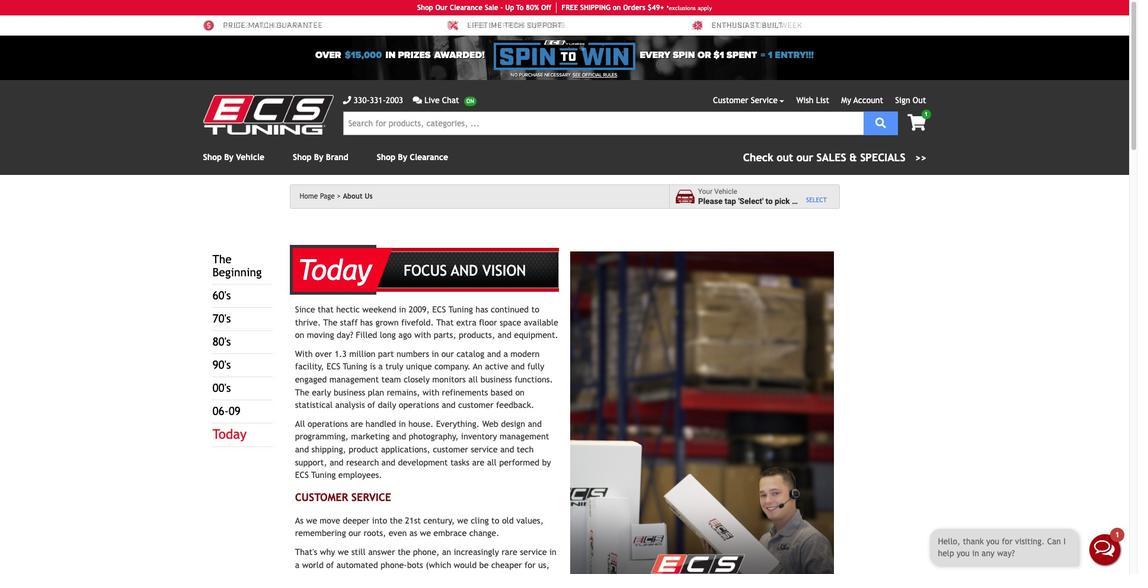Task type: vqa. For each thing, say whether or not it's contained in the screenshot.
the bottommost Map
no



Task type: locate. For each thing, give the bounding box(es) containing it.
1 vertical spatial on
[[295, 330, 304, 340]]

my
[[842, 95, 852, 105]]

today down 06-09 link
[[213, 426, 247, 442]]

support
[[527, 21, 563, 30]]

1 vertical spatial the
[[398, 547, 411, 557]]

customer down refinements
[[458, 400, 494, 410]]

operations up programming,
[[308, 419, 348, 429]]

0 horizontal spatial over
[[315, 349, 332, 359]]

over left 1.3
[[315, 349, 332, 359]]

our up company.
[[442, 349, 454, 359]]

to for since that hectic weekend in 2009, ecs tuning has continued to thrive. the staff has grown       fivefold. that extra floor space available on moving day? filled long ago with parts,       products, and equipment.
[[532, 304, 540, 314]]

1 horizontal spatial tuning
[[343, 361, 367, 371]]

us
[[365, 192, 373, 200]]

1 vertical spatial ecs
[[327, 361, 340, 371]]

of up lot
[[326, 559, 334, 570]]

to inside since that hectic weekend in 2009, ecs tuning has continued to thrive. the staff has grown       fivefold. that extra floor space available on moving day? filled long ago with parts,       products, and equipment.
[[532, 304, 540, 314]]

by left the brand
[[314, 152, 324, 162]]

service up us,
[[520, 547, 547, 557]]

that's why we still answer the phone, an increasingly rare service in a world of       automated phone-bots (which would be cheaper for us, but a lot more aggravating for you).       our skilled and pleasant li
[[295, 547, 557, 574]]

shopping cart image
[[908, 114, 927, 131]]

tuning down support,
[[311, 470, 336, 480]]

tuning inside since that hectic weekend in 2009, ecs tuning has continued to thrive. the staff has grown       fivefold. that extra floor space available on moving day? filled long ago with parts,       products, and equipment.
[[449, 304, 473, 314]]

deeper
[[343, 515, 370, 525]]

0 horizontal spatial our
[[349, 528, 361, 538]]

orders
[[623, 4, 646, 12]]

all inside all operations are handled in house. everything. web design and programming, marketing       and photography, inventory management and shipping, product applications, customer service       and tech support, and research and development tasks are all performed by ecs tuning employees.
[[487, 457, 497, 467]]

in up unique
[[432, 349, 439, 359]]

ecs up that
[[432, 304, 446, 314]]

still
[[351, 547, 366, 557]]

in left house.
[[399, 419, 406, 429]]

1 horizontal spatial operations
[[399, 400, 439, 410]]

enthusiast built link
[[692, 20, 784, 31]]

service
[[352, 491, 391, 503]]

vehicle up the tap
[[715, 187, 738, 196]]

phone,
[[413, 547, 440, 557]]

out
[[913, 95, 927, 105]]

our left sale
[[436, 4, 448, 12]]

1 vertical spatial over
[[315, 349, 332, 359]]

1 vertical spatial vehicle
[[715, 187, 738, 196]]

1 vertical spatial all
[[487, 457, 497, 467]]

million inside with over 1.3 million part numbers in our catalog and a modern facility, ecs tuning is a truly       unique company. an active and fully engaged management team closely monitors all business       functions. the early business plan remains, with refinements based on statistical analysis       of daily operations and customer feedback.
[[349, 349, 376, 359]]

product
[[349, 444, 379, 454]]

0 vertical spatial the
[[390, 515, 403, 525]]

0 vertical spatial over
[[223, 21, 244, 30]]

and right design
[[528, 419, 542, 429]]

the down the engaged
[[295, 387, 309, 397]]

to left old
[[492, 515, 500, 525]]

the inside since that hectic weekend in 2009, ecs tuning has continued to thrive. the staff has grown       fivefold. that extra floor space available on moving day? filled long ago with parts,       products, and equipment.
[[323, 317, 338, 327]]

operations inside all operations are handled in house. everything. web design and programming, marketing       and photography, inventory management and shipping, product applications, customer service       and tech support, and research and development tasks are all performed by ecs tuning employees.
[[308, 419, 348, 429]]

0 horizontal spatial by
[[224, 152, 234, 162]]

the for even
[[390, 515, 403, 525]]

0 horizontal spatial for
[[400, 572, 411, 574]]

$1
[[714, 49, 724, 61]]

0 vertical spatial our
[[436, 4, 448, 12]]

no
[[511, 72, 518, 78]]

management down design
[[500, 431, 549, 441]]

0 horizontal spatial today
[[213, 426, 247, 442]]

the down that
[[323, 317, 338, 327]]

1 horizontal spatial service
[[520, 547, 547, 557]]

0 horizontal spatial ecs
[[295, 470, 309, 480]]

1 vertical spatial tech
[[517, 444, 534, 454]]

since that hectic weekend in 2009, ecs tuning has continued to thrive. the staff has grown       fivefold. that extra floor space available on moving day? filled long ago with parts,       products, and equipment.
[[295, 304, 559, 340]]

remembering
[[295, 528, 346, 538]]

vehicle inside your vehicle please tap 'select' to pick a vehicle
[[715, 187, 738, 196]]

shop
[[417, 4, 433, 12], [203, 152, 222, 162], [293, 152, 312, 162], [377, 152, 396, 162]]

today up that
[[298, 253, 371, 286]]

1 vertical spatial clearance
[[410, 152, 448, 162]]

1 horizontal spatial today
[[298, 253, 371, 286]]

wish list
[[797, 95, 830, 105]]

service
[[471, 444, 498, 454], [520, 547, 547, 557]]

on inside with over 1.3 million part numbers in our catalog and a modern facility, ecs tuning is a truly       unique company. an active and fully engaged management team closely monitors all business       functions. the early business plan remains, with refinements based on statistical analysis       of daily operations and customer feedback.
[[516, 387, 525, 397]]

why
[[320, 547, 335, 557]]

a inside your vehicle please tap 'select' to pick a vehicle
[[792, 196, 797, 205]]

by
[[542, 457, 551, 467]]

0 vertical spatial ecs
[[432, 304, 446, 314]]

0 vertical spatial customer
[[458, 400, 494, 410]]

that
[[436, 317, 454, 327]]

0 horizontal spatial business
[[334, 387, 365, 397]]

0 vertical spatial service
[[471, 444, 498, 454]]

0 vertical spatial on
[[613, 4, 621, 12]]

and down refinements
[[442, 400, 456, 410]]

0 horizontal spatial service
[[471, 444, 498, 454]]

management down is
[[330, 374, 379, 384]]

over for over $15,000 in prizes
[[315, 49, 341, 61]]

facility,
[[295, 361, 324, 371]]

or
[[698, 49, 711, 61]]

1 horizontal spatial over
[[528, 21, 549, 30]]

customer service button
[[713, 94, 785, 107]]

1 horizontal spatial for
[[525, 559, 536, 570]]

and up active
[[487, 349, 501, 359]]

1 horizontal spatial all
[[487, 457, 497, 467]]

0 horizontal spatial 1
[[768, 49, 773, 61]]

to up the available
[[532, 304, 540, 314]]

0 vertical spatial for
[[525, 559, 536, 570]]

0 vertical spatial with
[[414, 330, 431, 340]]

shop by clearance
[[377, 152, 448, 162]]

ecs down 1.3
[[327, 361, 340, 371]]

us,
[[538, 559, 550, 570]]

0 horizontal spatial over
[[223, 21, 244, 30]]

1 horizontal spatial over
[[315, 49, 341, 61]]

early
[[312, 387, 331, 397]]

and down be
[[479, 572, 493, 574]]

1 horizontal spatial to
[[532, 304, 540, 314]]

by for vehicle
[[224, 152, 234, 162]]

marketing
[[351, 431, 390, 441]]

by for clearance
[[398, 152, 407, 162]]

1 horizontal spatial 1
[[925, 111, 928, 117]]

our inside as we move deeper into the 21st century, we cling to old values, remembering our roots,       even as we embrace change.
[[349, 528, 361, 538]]

tech
[[505, 21, 525, 30], [517, 444, 534, 454]]

over 2 million parts
[[223, 21, 312, 30]]

0 vertical spatial over
[[528, 21, 549, 30]]

1 by from the left
[[224, 152, 234, 162]]

performed
[[499, 457, 540, 467]]

operations up house.
[[399, 400, 439, 410]]

parts
[[287, 21, 312, 30]]

1 horizontal spatial of
[[368, 400, 375, 410]]

wish list link
[[797, 95, 830, 105]]

2 horizontal spatial on
[[613, 4, 621, 12]]

spent
[[727, 49, 757, 61]]

in left 2009,
[[399, 304, 406, 314]]

clearance up free
[[450, 4, 483, 12]]

1 horizontal spatial ecs
[[327, 361, 340, 371]]

3 by from the left
[[398, 152, 407, 162]]

the up 60's link
[[213, 253, 232, 266]]

to left pick
[[766, 196, 773, 205]]

employees.
[[339, 470, 382, 480]]

1 horizontal spatial vehicle
[[715, 187, 738, 196]]

of down plan
[[368, 400, 375, 410]]

ecs inside all operations are handled in house. everything. web design and programming, marketing       and photography, inventory management and shipping, product applications, customer service       and tech support, and research and development tasks are all performed by ecs tuning employees.
[[295, 470, 309, 480]]

refinements
[[442, 387, 488, 397]]

the inside that's why we still answer the phone, an increasingly rare service in a world of       automated phone-bots (which would be cheaper for us, but a lot more aggravating for you).       our skilled and pleasant li
[[398, 547, 411, 557]]

2 our from the top
[[436, 572, 449, 574]]

ping
[[595, 4, 611, 12]]

in inside all operations are handled in house. everything. web design and programming, marketing       and photography, inventory management and shipping, product applications, customer service       and tech support, and research and development tasks are all performed by ecs tuning employees.
[[399, 419, 406, 429]]

1 vertical spatial service
[[520, 547, 547, 557]]

1 horizontal spatial has
[[476, 304, 488, 314]]

the inside as we move deeper into the 21st century, we cling to old values, remembering our roots,       even as we embrace change.
[[390, 515, 403, 525]]

your
[[698, 187, 713, 196]]

on down thrive.
[[295, 330, 304, 340]]

shop inside shop our clearance sale - up to 80% off link
[[417, 4, 433, 12]]

clearance for our
[[450, 4, 483, 12]]

a right pick
[[792, 196, 797, 205]]

1 vertical spatial to
[[532, 304, 540, 314]]

1 horizontal spatial our
[[442, 349, 454, 359]]

all operations are handled in house. everything. web design and programming, marketing       and photography, inventory management and shipping, product applications, customer service       and tech support, and research and development tasks are all performed by ecs tuning employees.
[[295, 419, 551, 480]]

by down ecs tuning image
[[224, 152, 234, 162]]

plan
[[368, 387, 384, 397]]

1 horizontal spatial management
[[500, 431, 549, 441]]

are right tasks
[[472, 457, 485, 467]]

a right is
[[379, 361, 383, 371]]

2 horizontal spatial to
[[766, 196, 773, 205]]

support,
[[295, 457, 327, 467]]

0 vertical spatial our
[[442, 349, 454, 359]]

today link
[[213, 426, 247, 442]]

0 horizontal spatial of
[[326, 559, 334, 570]]

world
[[302, 559, 324, 570]]

0 horizontal spatial tuning
[[311, 470, 336, 480]]

tuning left is
[[343, 361, 367, 371]]

vehicle
[[236, 152, 265, 162], [715, 187, 738, 196]]

0 vertical spatial clearance
[[450, 4, 483, 12]]

in inside with over 1.3 million part numbers in our catalog and a modern facility, ecs tuning is a truly       unique company. an active and fully engaged management team closely monitors all business       functions. the early business plan remains, with refinements based on statistical analysis       of daily operations and customer feedback.
[[432, 349, 439, 359]]

0 horizontal spatial management
[[330, 374, 379, 384]]

2 by from the left
[[314, 152, 324, 162]]

1 vertical spatial tuning
[[343, 361, 367, 371]]

business down active
[[481, 374, 512, 384]]

0 vertical spatial tuning
[[449, 304, 473, 314]]

with down closely
[[423, 387, 440, 397]]

0 vertical spatial the
[[213, 253, 232, 266]]

1 horizontal spatial on
[[516, 387, 525, 397]]

in right rare
[[550, 547, 557, 557]]

1 horizontal spatial are
[[472, 457, 485, 467]]

0 vertical spatial million
[[253, 21, 284, 30]]

60's link
[[213, 289, 231, 302]]

for
[[525, 559, 536, 570], [400, 572, 411, 574]]

0 vertical spatial vehicle
[[236, 152, 265, 162]]

in inside that's why we still answer the phone, an increasingly rare service in a world of       automated phone-bots (which would be cheaper for us, but a lot more aggravating for you).       our skilled and pleasant li
[[550, 547, 557, 557]]

$49
[[551, 21, 566, 30]]

0 vertical spatial of
[[368, 400, 375, 410]]

with down fivefold.
[[414, 330, 431, 340]]

'select'
[[738, 196, 764, 205]]

1 vertical spatial million
[[349, 349, 376, 359]]

our down (which
[[436, 572, 449, 574]]

0 horizontal spatial all
[[469, 374, 478, 384]]

by down "2003"
[[398, 152, 407, 162]]

hectic
[[336, 304, 360, 314]]

all left performed
[[487, 457, 497, 467]]

1 vertical spatial our
[[349, 528, 361, 538]]

service down inventory on the left bottom
[[471, 444, 498, 454]]

2 vertical spatial ecs
[[295, 470, 309, 480]]

with inside since that hectic weekend in 2009, ecs tuning has continued to thrive. the staff has grown       fivefold. that extra floor space available on moving day? filled long ago with parts,       products, and equipment.
[[414, 330, 431, 340]]

and right the focus
[[451, 262, 478, 279]]

the up phone- at left bottom
[[398, 547, 411, 557]]

has up filled
[[360, 317, 373, 327]]

management inside with over 1.3 million part numbers in our catalog and a modern facility, ecs tuning is a truly       unique company. an active and fully engaged management team closely monitors all business       functions. the early business plan remains, with refinements based on statistical analysis       of daily operations and customer feedback.
[[330, 374, 379, 384]]

2 vertical spatial the
[[295, 387, 309, 397]]

2 horizontal spatial the
[[323, 317, 338, 327]]

1 vertical spatial our
[[436, 572, 449, 574]]

0 vertical spatial business
[[481, 374, 512, 384]]

-
[[501, 4, 503, 12]]

ecs tuning image
[[203, 95, 334, 135]]

products,
[[459, 330, 495, 340]]

photography,
[[409, 431, 459, 441]]

0 horizontal spatial clearance
[[410, 152, 448, 162]]

0 vertical spatial to
[[766, 196, 773, 205]]

a
[[792, 196, 797, 205], [504, 349, 508, 359], [379, 361, 383, 371], [295, 559, 300, 570], [311, 572, 315, 574]]

over down 80%
[[528, 21, 549, 30]]

1 horizontal spatial the
[[295, 387, 309, 397]]

and inside since that hectic weekend in 2009, ecs tuning has continued to thrive. the staff has grown       fivefold. that extra floor space available on moving day? filled long ago with parts,       products, and equipment.
[[498, 330, 512, 340]]

1 vertical spatial the
[[323, 317, 338, 327]]

staff
[[340, 317, 358, 327]]

feedback.
[[496, 400, 534, 410]]

weekend
[[363, 304, 397, 314]]

*exclusions
[[667, 4, 696, 11]]

customer inside with over 1.3 million part numbers in our catalog and a modern facility, ecs tuning is a truly       unique company. an active and fully engaged management team closely monitors all business       functions. the early business plan remains, with refinements based on statistical analysis       of daily operations and customer feedback.
[[458, 400, 494, 410]]

the inside the beginning
[[213, 253, 232, 266]]

live
[[425, 95, 440, 105]]

2 horizontal spatial tuning
[[449, 304, 473, 314]]

has up floor
[[476, 304, 488, 314]]

21st
[[405, 515, 421, 525]]

2 horizontal spatial ecs
[[432, 304, 446, 314]]

lifetime
[[468, 21, 503, 30]]

up
[[505, 4, 514, 12]]

for down bots
[[400, 572, 411, 574]]

0 horizontal spatial to
[[492, 515, 500, 525]]

ecs down support,
[[295, 470, 309, 480]]

a up active
[[504, 349, 508, 359]]

shop for shop by clearance
[[377, 152, 396, 162]]

0 horizontal spatial the
[[213, 253, 232, 266]]

equipment.
[[514, 330, 559, 340]]

1 vertical spatial customer
[[433, 444, 468, 454]]

clearance down live
[[410, 152, 448, 162]]

service inside that's why we still answer the phone, an increasingly rare service in a world of       automated phone-bots (which would be cheaper for us, but a lot more aggravating for you).       our skilled and pleasant li
[[520, 547, 547, 557]]

1 horizontal spatial by
[[314, 152, 324, 162]]

management inside all operations are handled in house. everything. web design and programming, marketing       and photography, inventory management and shipping, product applications, customer service       and tech support, and research and development tasks are all performed by ecs tuning employees.
[[500, 431, 549, 441]]

free shipping over $49
[[468, 21, 566, 30]]

our down 'deeper'
[[349, 528, 361, 538]]

0 vertical spatial all
[[469, 374, 478, 384]]

0 vertical spatial has
[[476, 304, 488, 314]]

for left us,
[[525, 559, 536, 570]]

select link
[[806, 196, 827, 204]]

service inside all operations are handled in house. everything. web design and programming, marketing       and photography, inventory management and shipping, product applications, customer service       and tech support, and research and development tasks are all performed by ecs tuning employees.
[[471, 444, 498, 454]]

your vehicle please tap 'select' to pick a vehicle
[[698, 187, 824, 205]]

you).
[[413, 572, 433, 574]]

tuning up the "extra"
[[449, 304, 473, 314]]

over left 2 on the top
[[223, 21, 244, 30]]

a up 'but'
[[295, 559, 300, 570]]

vehicle down ecs tuning image
[[236, 152, 265, 162]]

1 down out
[[925, 111, 928, 117]]

0 horizontal spatial on
[[295, 330, 304, 340]]

official
[[582, 72, 602, 78]]

that's
[[295, 547, 317, 557]]

1 horizontal spatial business
[[481, 374, 512, 384]]

1 vertical spatial operations
[[308, 419, 348, 429]]

1 horizontal spatial clearance
[[450, 4, 483, 12]]

0 vertical spatial operations
[[399, 400, 439, 410]]

Search text field
[[343, 111, 864, 135]]

tuning inside with over 1.3 million part numbers in our catalog and a modern facility, ecs tuning is a truly       unique company. an active and fully engaged management team closely monitors all business       functions. the early business plan remains, with refinements based on statistical analysis       of daily operations and customer feedback.
[[343, 361, 367, 371]]

all inside with over 1.3 million part numbers in our catalog and a modern facility, ecs tuning is a truly       unique company. an active and fully engaged management team closely monitors all business       functions. the early business plan remains, with refinements based on statistical analysis       of daily operations and customer feedback.
[[469, 374, 478, 384]]

*exclusions apply link
[[667, 3, 712, 12]]

over left $15,000
[[315, 49, 341, 61]]

1 vertical spatial business
[[334, 387, 365, 397]]

ecs
[[432, 304, 446, 314], [327, 361, 340, 371], [295, 470, 309, 480]]

1 our from the top
[[436, 4, 448, 12]]

all down an
[[469, 374, 478, 384]]

clearance for by
[[410, 152, 448, 162]]

grown
[[376, 317, 399, 327]]

enthusiast
[[712, 21, 760, 30]]

00's link
[[213, 381, 231, 394]]

business
[[481, 374, 512, 384], [334, 387, 365, 397]]

unique
[[406, 361, 432, 371]]

in
[[386, 49, 396, 61], [399, 304, 406, 314], [432, 349, 439, 359], [399, 419, 406, 429], [550, 547, 557, 557]]

on right ping
[[613, 4, 621, 12]]

customer up tasks
[[433, 444, 468, 454]]

space
[[500, 317, 521, 327]]

1 right "="
[[768, 49, 773, 61]]

1 horizontal spatial million
[[349, 349, 376, 359]]

1 vertical spatial management
[[500, 431, 549, 441]]

are up marketing
[[351, 419, 363, 429]]

embrace
[[434, 528, 467, 538]]

330-331-2003 link
[[343, 94, 403, 107]]

in left prizes
[[386, 49, 396, 61]]

and down space
[[498, 330, 512, 340]]

business up analysis
[[334, 387, 365, 397]]

million
[[253, 21, 284, 30], [349, 349, 376, 359]]

we inside that's why we still answer the phone, an increasingly rare service in a world of       automated phone-bots (which would be cheaper for us, but a lot more aggravating for you).       our skilled and pleasant li
[[338, 547, 349, 557]]

customer service
[[713, 95, 778, 105]]

0 vertical spatial management
[[330, 374, 379, 384]]

the up even
[[390, 515, 403, 525]]

price match guarantee link
[[203, 20, 323, 31]]

1 vertical spatial of
[[326, 559, 334, 570]]

to inside as we move deeper into the 21st century, we cling to old values, remembering our roots,       even as we embrace change.
[[492, 515, 500, 525]]

beginning
[[213, 266, 262, 279]]

shop for shop by brand
[[293, 152, 312, 162]]

2 vertical spatial tuning
[[311, 470, 336, 480]]

of inside that's why we still answer the phone, an increasingly rare service in a world of       automated phone-bots (which would be cheaper for us, but a lot more aggravating for you).       our skilled and pleasant li
[[326, 559, 334, 570]]

on up feedback.
[[516, 387, 525, 397]]

programming,
[[295, 431, 349, 441]]



Task type: describe. For each thing, give the bounding box(es) containing it.
applications,
[[381, 444, 430, 454]]

06-09
[[213, 405, 241, 418]]

since
[[295, 304, 315, 314]]

analysis
[[335, 400, 365, 410]]

7
[[751, 21, 755, 30]]

off
[[541, 4, 552, 12]]

with inside with over 1.3 million part numbers in our catalog and a modern facility, ecs tuning is a truly       unique company. an active and fully engaged management team closely monitors all business       functions. the early business plan remains, with refinements based on statistical analysis       of daily operations and customer feedback.
[[423, 387, 440, 397]]

fivefold.
[[401, 317, 434, 327]]

06-09 link
[[213, 405, 241, 418]]

1 vertical spatial 1
[[925, 111, 928, 117]]

ecs inside with over 1.3 million part numbers in our catalog and a modern facility, ecs tuning is a truly       unique company. an active and fully engaged management team closely monitors all business       functions. the early business plan remains, with refinements based on statistical analysis       of daily operations and customer feedback.
[[327, 361, 340, 371]]

tuning inside all operations are handled in house. everything. web design and programming, marketing       and photography, inventory management and shipping, product applications, customer service       and tech support, and research and development tasks are all performed by ecs tuning employees.
[[311, 470, 336, 480]]

ecs tuning 'spin to win' contest logo image
[[494, 40, 635, 70]]

service
[[751, 95, 778, 105]]

.
[[617, 72, 619, 78]]

06-
[[213, 405, 229, 418]]

about us
[[343, 192, 373, 200]]

an
[[442, 547, 451, 557]]

2
[[246, 21, 251, 30]]

0 vertical spatial today
[[298, 253, 371, 286]]

free shipping over $49 link
[[447, 20, 566, 31]]

monitors
[[433, 374, 466, 384]]

every
[[640, 49, 671, 61]]

cheaper
[[491, 559, 522, 570]]

a down world
[[311, 572, 315, 574]]

70's
[[213, 312, 231, 325]]

sale
[[485, 4, 499, 12]]

but
[[295, 572, 308, 574]]

focus and vision
[[404, 262, 526, 279]]

shop by vehicle
[[203, 152, 265, 162]]

and up support,
[[295, 444, 309, 454]]

0 horizontal spatial vehicle
[[236, 152, 265, 162]]

2009,
[[409, 304, 430, 314]]

account
[[854, 95, 884, 105]]

2003
[[386, 95, 403, 105]]

fully
[[528, 361, 545, 371]]

web
[[482, 419, 499, 429]]

our inside with over 1.3 million part numbers in our catalog and a modern facility, ecs tuning is a truly       unique company. an active and fully engaged management team closely monitors all business       functions. the early business plan remains, with refinements based on statistical analysis       of daily operations and customer feedback.
[[442, 349, 454, 359]]

in inside since that hectic weekend in 2009, ecs tuning has continued to thrive. the staff has grown       fivefold. that extra floor space available on moving day? filled long ago with parts,       products, and equipment.
[[399, 304, 406, 314]]

truly
[[386, 361, 404, 371]]

our inside that's why we still answer the phone, an increasingly rare service in a world of       automated phone-bots (which would be cheaper for us, but a lot more aggravating for you).       our skilled and pleasant li
[[436, 572, 449, 574]]

no purchase necessary. see official rules .
[[511, 72, 619, 78]]

1 vertical spatial are
[[472, 457, 485, 467]]

and up performed
[[500, 444, 514, 454]]

ecs inside since that hectic weekend in 2009, ecs tuning has continued to thrive. the staff has grown       fivefold. that extra floor space available on moving day? filled long ago with parts,       products, and equipment.
[[432, 304, 446, 314]]

and down modern
[[511, 361, 525, 371]]

home page
[[300, 192, 335, 200]]

comments image
[[413, 96, 422, 104]]

development
[[398, 457, 448, 467]]

handled
[[366, 419, 396, 429]]

shop our clearance sale - up to 80% off link
[[417, 2, 557, 13]]

select
[[806, 196, 827, 203]]

operations inside with over 1.3 million part numbers in our catalog and a modern facility, ecs tuning is a truly       unique company. an active and fully engaged management team closely monitors all business       functions. the early business plan remains, with refinements based on statistical analysis       of daily operations and customer feedback.
[[399, 400, 439, 410]]

customer
[[295, 491, 348, 503]]

long
[[380, 330, 396, 340]]

research
[[346, 457, 379, 467]]

by for brand
[[314, 152, 324, 162]]

330-331-2003
[[354, 95, 403, 105]]

tasks
[[451, 457, 470, 467]]

and down applications,
[[382, 457, 396, 467]]

chat
[[442, 95, 459, 105]]

continued
[[491, 304, 529, 314]]

brand
[[326, 152, 348, 162]]

over for over 2 million parts
[[223, 21, 244, 30]]

be
[[479, 559, 489, 570]]

lifetime tech support link
[[447, 20, 563, 31]]

roots,
[[364, 528, 386, 538]]

0 vertical spatial tech
[[505, 21, 525, 30]]

over inside with over 1.3 million part numbers in our catalog and a modern facility, ecs tuning is a truly       unique company. an active and fully engaged management team closely monitors all business       functions. the early business plan remains, with refinements based on statistical analysis       of daily operations and customer feedback.
[[315, 349, 332, 359]]

search image
[[876, 117, 886, 128]]

house.
[[408, 419, 434, 429]]

all
[[295, 419, 305, 429]]

numbers
[[397, 349, 429, 359]]

catalog
[[457, 349, 485, 359]]

the for phone-
[[398, 547, 411, 557]]

to for as we move deeper into the 21st century, we cling to old values, remembering our roots,       even as we embrace change.
[[492, 515, 500, 525]]

pick
[[775, 196, 790, 205]]

rare
[[502, 547, 518, 557]]

1 vertical spatial for
[[400, 572, 411, 574]]

extra
[[456, 317, 477, 327]]

00's
[[213, 381, 231, 394]]

the inside with over 1.3 million part numbers in our catalog and a modern facility, ecs tuning is a truly       unique company. an active and fully engaged management team closely monitors all business       functions. the early business plan remains, with refinements based on statistical analysis       of daily operations and customer feedback.
[[295, 387, 309, 397]]

customer inside all operations are handled in house. everything. web design and programming, marketing       and photography, inventory management and shipping, product applications, customer service       and tech support, and research and development tasks are all performed by ecs tuning employees.
[[433, 444, 468, 454]]

part
[[378, 349, 394, 359]]

as
[[295, 515, 304, 525]]

based
[[491, 387, 513, 397]]

0 vertical spatial 1
[[768, 49, 773, 61]]

and up applications,
[[392, 431, 406, 441]]

vehicle
[[799, 196, 824, 205]]

specials
[[861, 151, 906, 164]]

shop for shop by vehicle
[[203, 152, 222, 162]]

of inside with over 1.3 million part numbers in our catalog and a modern facility, ecs tuning is a truly       unique company. an active and fully engaged management team closely monitors all business       functions. the early business plan remains, with refinements based on statistical analysis       of daily operations and customer feedback.
[[368, 400, 375, 410]]

with over 1.3 million part numbers in our catalog and a modern facility, ecs tuning is a truly       unique company. an active and fully engaged management team closely monitors all business       functions. the early business plan remains, with refinements based on statistical analysis       of daily operations and customer feedback.
[[295, 349, 553, 410]]

team
[[382, 374, 401, 384]]

the beginning
[[213, 253, 262, 279]]

skilled
[[452, 572, 477, 574]]

free
[[562, 4, 578, 12]]

ago
[[399, 330, 412, 340]]

on inside since that hectic weekend in 2009, ecs tuning has continued to thrive. the staff has grown       fivefold. that extra floor space available on moving day? filled long ago with parts,       products, and equipment.
[[295, 330, 304, 340]]

apply
[[698, 4, 712, 11]]

sales & specials link
[[743, 149, 927, 165]]

shop for shop our clearance sale - up to 80% off
[[417, 4, 433, 12]]

with
[[295, 349, 313, 359]]

to inside your vehicle please tap 'select' to pick a vehicle
[[766, 196, 773, 205]]

lifetime tech support
[[468, 21, 563, 30]]

shop by brand link
[[293, 152, 348, 162]]

0 horizontal spatial has
[[360, 317, 373, 327]]

tech inside all operations are handled in house. everything. web design and programming, marketing       and photography, inventory management and shipping, product applications, customer service       and tech support, and research and development tasks are all performed by ecs tuning employees.
[[517, 444, 534, 454]]

and inside that's why we still answer the phone, an increasingly rare service in a world of       automated phone-bots (which would be cheaper for us, but a lot more aggravating for you).       our skilled and pleasant li
[[479, 572, 493, 574]]

aggravating
[[353, 572, 397, 574]]

entry!!!
[[775, 49, 814, 61]]

available
[[524, 317, 559, 327]]

and down shipping,
[[330, 457, 344, 467]]

live chat
[[425, 95, 459, 105]]

filled
[[356, 330, 377, 340]]

1 vertical spatial today
[[213, 426, 247, 442]]

phone image
[[343, 96, 351, 104]]

0 horizontal spatial are
[[351, 419, 363, 429]]

sign out
[[896, 95, 927, 105]]

necessary.
[[545, 72, 572, 78]]

0 horizontal spatial million
[[253, 21, 284, 30]]

engaged
[[295, 374, 327, 384]]

home page link
[[300, 192, 341, 200]]



